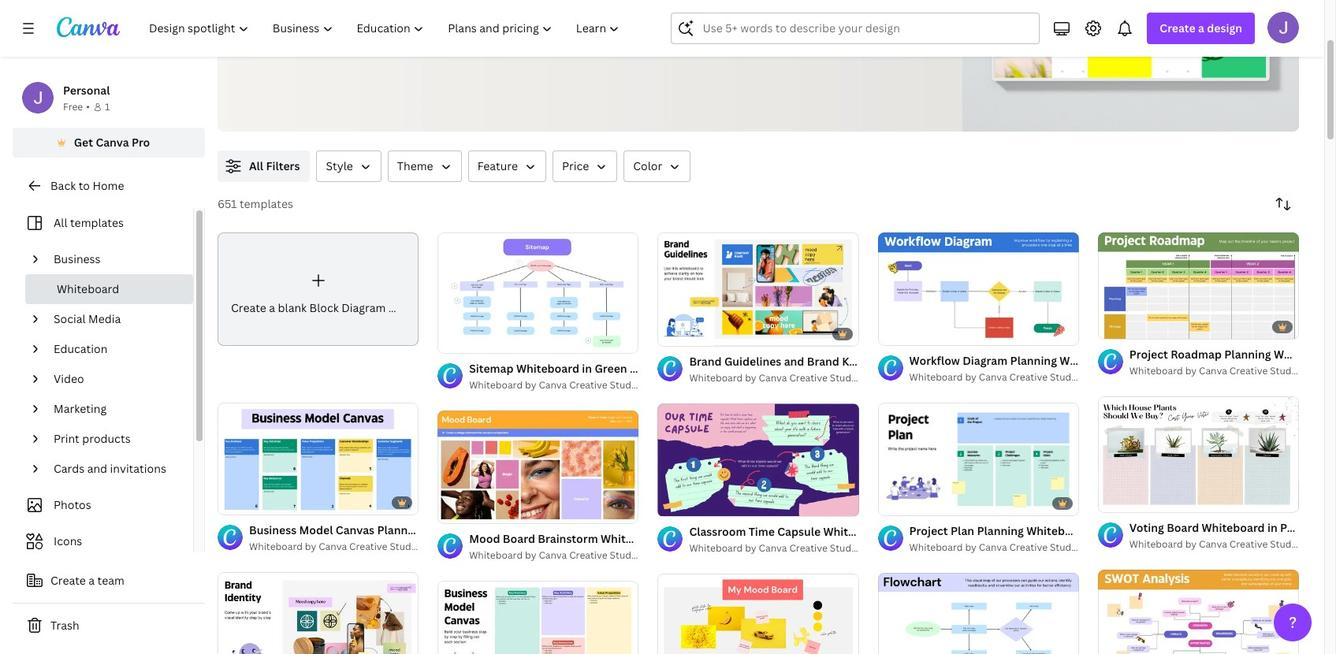 Task type: locate. For each thing, give the bounding box(es) containing it.
design left jacob simon "icon"
[[1208, 21, 1243, 35]]

purple
[[630, 361, 666, 376]]

style inside mood board brainstorm whiteboard in red white simple style whiteboard by canva creative studio
[[776, 532, 804, 547]]

whiteboard
[[57, 282, 119, 297], [389, 300, 451, 315], [516, 361, 580, 376], [1130, 365, 1184, 378], [910, 371, 963, 384], [690, 371, 743, 385], [469, 379, 523, 392], [1202, 521, 1266, 536], [601, 532, 664, 547], [1130, 538, 1184, 551], [249, 541, 303, 554], [910, 541, 963, 555], [690, 542, 743, 555], [469, 549, 523, 562]]

block
[[365, 20, 399, 37], [310, 300, 339, 315]]

canva
[[96, 135, 129, 150], [1200, 365, 1228, 378], [979, 371, 1008, 384], [759, 371, 787, 385], [539, 379, 567, 392], [1200, 538, 1228, 551], [319, 541, 347, 554], [979, 541, 1008, 555], [759, 542, 787, 555], [539, 549, 567, 562]]

high
[[291, 20, 317, 37]]

print products
[[54, 431, 131, 446]]

1 vertical spatial style
[[699, 361, 727, 376]]

2 vertical spatial create
[[50, 573, 86, 588]]

whiteboards
[[456, 20, 534, 37]]

filters
[[266, 159, 300, 174]]

in left "papercraft"
[[1268, 521, 1278, 536]]

in
[[582, 361, 592, 376], [1268, 521, 1278, 536], [667, 532, 677, 547]]

canva inside sitemap whiteboard in green purple basic style whiteboard by canva creative studio
[[539, 379, 567, 392]]

style right the simple
[[776, 532, 804, 547]]

create a team
[[50, 573, 125, 588]]

a for blank
[[269, 300, 275, 315]]

top level navigation element
[[139, 13, 634, 44]]

board
[[1167, 521, 1200, 536], [503, 532, 535, 547]]

color
[[634, 159, 663, 174]]

2 vertical spatial templates
[[70, 215, 124, 230]]

basic
[[668, 361, 697, 376]]

a inside button
[[89, 573, 95, 588]]

invitations
[[110, 461, 166, 476]]

cards and invitations link
[[47, 454, 184, 484]]

style inside button
[[326, 159, 353, 174]]

workflow diagram planning whiteboard in purple blue modern professional style image
[[878, 232, 1080, 346]]

mood board brainstorm whiteboard in red white simple style link
[[469, 531, 804, 548]]

in left red
[[667, 532, 677, 547]]

0 vertical spatial diagram
[[402, 20, 453, 37]]

0 horizontal spatial block
[[310, 300, 339, 315]]

1 vertical spatial block
[[310, 300, 339, 315]]

feature button
[[468, 151, 547, 182]]

video link
[[47, 364, 184, 394]]

all templates link
[[22, 208, 184, 238]]

in inside voting board whiteboard in papercraft whiteboard by canva creative studio
[[1268, 521, 1278, 536]]

0 horizontal spatial create
[[50, 573, 86, 588]]

all filters button
[[218, 151, 310, 182]]

blank
[[278, 300, 307, 315]]

marketing
[[54, 401, 107, 416]]

templates down all filters button
[[240, 196, 293, 211]]

classroom time capsule whiteboard in violet pastel pink mint green style image
[[658, 404, 859, 517]]

by
[[1186, 365, 1197, 378], [966, 371, 977, 384], [745, 371, 757, 385], [525, 379, 537, 392], [1186, 538, 1197, 551], [305, 541, 316, 554], [966, 541, 977, 555], [745, 542, 757, 555], [525, 549, 537, 562]]

create
[[1160, 21, 1196, 35], [231, 300, 266, 315], [50, 573, 86, 588]]

block right quality
[[365, 20, 399, 37]]

red
[[679, 532, 700, 547]]

a inside 'element'
[[269, 300, 275, 315]]

by for brand guidelines and brand kit team whiteboard in blue grey modern professional style image
[[745, 371, 757, 385]]

simple
[[737, 532, 774, 547]]

create for create a team
[[50, 573, 86, 588]]

board right mood
[[503, 532, 535, 547]]

business model canvas planning whiteboard in purple green modern professional style image
[[438, 581, 639, 655]]

style right basic
[[699, 361, 727, 376]]

1 horizontal spatial a
[[269, 300, 275, 315]]

0 horizontal spatial in
[[582, 361, 592, 376]]

style button
[[317, 151, 382, 182]]

creative for classroom time capsule whiteboard in violet pastel pink mint green style image
[[790, 542, 828, 555]]

651 templates
[[218, 196, 293, 211]]

1 vertical spatial create
[[231, 300, 266, 315]]

0 horizontal spatial all
[[54, 215, 67, 230]]

studio
[[1271, 365, 1301, 378], [1051, 371, 1080, 384], [830, 371, 860, 385], [610, 379, 640, 392], [1271, 538, 1301, 551], [390, 541, 420, 554], [1051, 541, 1080, 555], [830, 542, 860, 555], [610, 549, 640, 562]]

2 horizontal spatial style
[[776, 532, 804, 547]]

2 horizontal spatial templates
[[537, 20, 598, 37]]

studio for business model canvas planning whiteboard in purple blue modern professional style image
[[390, 541, 420, 554]]

for
[[601, 20, 619, 37]]

by for workflow diagram planning whiteboard in purple blue modern professional style "image"
[[966, 371, 977, 384]]

business link
[[47, 244, 184, 274]]

business
[[54, 252, 101, 267]]

next
[[653, 20, 679, 37]]

your
[[622, 20, 650, 37]]

Sort by button
[[1268, 188, 1300, 220]]

diagram inside 'element'
[[342, 300, 386, 315]]

0 horizontal spatial style
[[326, 159, 353, 174]]

diagram
[[402, 20, 453, 37], [342, 300, 386, 315]]

all down back
[[54, 215, 67, 230]]

create inside create a blank block diagram whiteboard 'element'
[[231, 300, 266, 315]]

2 horizontal spatial a
[[1199, 21, 1205, 35]]

cards and invitations
[[54, 461, 166, 476]]

studio inside mood board brainstorm whiteboard in red white simple style whiteboard by canva creative studio
[[610, 549, 640, 562]]

0 vertical spatial all
[[249, 159, 263, 174]]

None search field
[[672, 13, 1041, 44]]

whiteboard by canva creative studio link for project plan planning whiteboard in blue purple modern professional style image
[[910, 541, 1080, 556]]

jacob simon image
[[1268, 12, 1300, 43]]

1 vertical spatial a
[[269, 300, 275, 315]]

1 horizontal spatial design
[[1208, 21, 1243, 35]]

icons link
[[22, 527, 184, 557]]

block right blank
[[310, 300, 339, 315]]

board inside voting board whiteboard in papercraft whiteboard by canva creative studio
[[1167, 521, 1200, 536]]

whiteboard inside 'element'
[[389, 300, 451, 315]]

whiteboard by canva creative studio link for mood board brainstorm whiteboard in red white simple style image
[[469, 548, 640, 564]]

personal
[[63, 83, 110, 98]]

0 vertical spatial block
[[365, 20, 399, 37]]

and
[[87, 461, 107, 476]]

design
[[682, 20, 722, 37], [1208, 21, 1243, 35]]

video
[[54, 371, 84, 386]]

all for all filters
[[249, 159, 263, 174]]

social media
[[54, 312, 121, 327]]

0 horizontal spatial diagram
[[342, 300, 386, 315]]

studio inside sitemap whiteboard in green purple basic style whiteboard by canva creative studio
[[610, 379, 640, 392]]

whiteboard by canva creative studio link
[[1130, 364, 1301, 380], [910, 370, 1080, 386], [690, 370, 860, 386], [469, 378, 640, 394], [1130, 537, 1301, 553], [249, 540, 420, 556], [910, 541, 1080, 556], [690, 541, 860, 557], [469, 548, 640, 564]]

1 vertical spatial all
[[54, 215, 67, 230]]

whiteboard by canva creative studio for classroom time capsule whiteboard in violet pastel pink mint green style image
[[690, 542, 860, 555]]

1 horizontal spatial templates
[[240, 196, 293, 211]]

brainstorm
[[538, 532, 598, 547]]

0 vertical spatial a
[[1199, 21, 1205, 35]]

creative for brand guidelines and brand kit team whiteboard in blue grey modern professional style image
[[790, 371, 828, 385]]

2 vertical spatial a
[[89, 573, 95, 588]]

home
[[93, 178, 124, 193]]

templates left for at the left top of page
[[537, 20, 598, 37]]

style inside sitemap whiteboard in green purple basic style whiteboard by canva creative studio
[[699, 361, 727, 376]]

a
[[1199, 21, 1205, 35], [269, 300, 275, 315], [89, 573, 95, 588]]

1 horizontal spatial in
[[667, 532, 677, 547]]

1 horizontal spatial all
[[249, 159, 263, 174]]

diagram left whiteboards
[[402, 20, 453, 37]]

feature
[[478, 159, 518, 174]]

0 horizontal spatial templates
[[70, 215, 124, 230]]

whiteboard by canva creative studio link for sitemap whiteboard in green purple basic style image
[[469, 378, 640, 394]]

0 vertical spatial style
[[326, 159, 353, 174]]

board inside mood board brainstorm whiteboard in red white simple style whiteboard by canva creative studio
[[503, 532, 535, 547]]

marketing link
[[47, 394, 184, 424]]

templates
[[537, 20, 598, 37], [240, 196, 293, 211], [70, 215, 124, 230]]

all left filters
[[249, 159, 263, 174]]

creative
[[1230, 365, 1268, 378], [1010, 371, 1048, 384], [790, 371, 828, 385], [570, 379, 608, 392], [1230, 538, 1268, 551], [349, 541, 388, 554], [1010, 541, 1048, 555], [790, 542, 828, 555], [570, 549, 608, 562]]

0 vertical spatial templates
[[537, 20, 598, 37]]

board right voting
[[1167, 521, 1200, 536]]

by inside voting board whiteboard in papercraft whiteboard by canva creative studio
[[1186, 538, 1197, 551]]

1 vertical spatial diagram
[[342, 300, 386, 315]]

templates for all templates
[[70, 215, 124, 230]]

0 vertical spatial create
[[1160, 21, 1196, 35]]

products
[[82, 431, 131, 446]]

color button
[[624, 151, 691, 182]]

swot analysis brainstorm whiteboard in orange pink modern professional style image
[[1098, 570, 1300, 655]]

2 horizontal spatial create
[[1160, 21, 1196, 35]]

in left the green
[[582, 361, 592, 376]]

0 horizontal spatial a
[[89, 573, 95, 588]]

by for project roadmap planning whiteboard in green pink yellow spaced color blocks style image
[[1186, 365, 1197, 378]]

style right filters
[[326, 159, 353, 174]]

create a design button
[[1148, 13, 1256, 44]]

block diagram whiteboards templates image
[[963, 0, 1300, 132], [996, 0, 1267, 78]]

board for mood
[[503, 532, 535, 547]]

browse high quality block diagram whiteboards templates for your next design
[[243, 20, 722, 37]]

studio for workflow diagram planning whiteboard in purple blue modern professional style "image"
[[1051, 371, 1080, 384]]

2 vertical spatial style
[[776, 532, 804, 547]]

1 horizontal spatial block
[[365, 20, 399, 37]]

sitemap whiteboard in green purple basic style image
[[438, 232, 639, 354]]

block inside create a blank block diagram whiteboard 'element'
[[310, 300, 339, 315]]

photos link
[[22, 491, 184, 521]]

creative for project plan planning whiteboard in blue purple modern professional style image
[[1010, 541, 1048, 555]]

creative for business model canvas planning whiteboard in purple blue modern professional style image
[[349, 541, 388, 554]]

diagram right blank
[[342, 300, 386, 315]]

1 horizontal spatial diagram
[[402, 20, 453, 37]]

studio inside voting board whiteboard in papercraft whiteboard by canva creative studio
[[1271, 538, 1301, 551]]

templates down back to home
[[70, 215, 124, 230]]

1 horizontal spatial style
[[699, 361, 727, 376]]

1 horizontal spatial board
[[1167, 521, 1200, 536]]

by inside sitemap whiteboard in green purple basic style whiteboard by canva creative studio
[[525, 379, 537, 392]]

2 horizontal spatial in
[[1268, 521, 1278, 536]]

651
[[218, 196, 237, 211]]

design right next
[[682, 20, 722, 37]]

all templates
[[54, 215, 124, 230]]

in inside mood board brainstorm whiteboard in red white simple style whiteboard by canva creative studio
[[667, 532, 677, 547]]

0 horizontal spatial board
[[503, 532, 535, 547]]

create inside create a design dropdown button
[[1160, 21, 1196, 35]]

1 horizontal spatial create
[[231, 300, 266, 315]]

diagram for whiteboard
[[342, 300, 386, 315]]

whiteboard by canva creative studio
[[1130, 365, 1301, 378], [910, 371, 1080, 384], [690, 371, 860, 385], [249, 541, 420, 554], [910, 541, 1080, 555], [690, 542, 860, 555]]

all inside button
[[249, 159, 263, 174]]

creative inside sitemap whiteboard in green purple basic style whiteboard by canva creative studio
[[570, 379, 608, 392]]

create inside create a team button
[[50, 573, 86, 588]]

to
[[79, 178, 90, 193]]

1 vertical spatial templates
[[240, 196, 293, 211]]

style
[[326, 159, 353, 174], [699, 361, 727, 376], [776, 532, 804, 547]]

cards
[[54, 461, 85, 476]]

a inside dropdown button
[[1199, 21, 1205, 35]]



Task type: describe. For each thing, give the bounding box(es) containing it.
free •
[[63, 100, 90, 114]]

social
[[54, 312, 86, 327]]

free
[[63, 100, 83, 114]]

get canva pro
[[74, 135, 150, 150]]

brand guidelines and brand kit team whiteboard in blue grey modern professional style image
[[658, 233, 859, 346]]

whiteboard by canva creative studio for workflow diagram planning whiteboard in purple blue modern professional style "image"
[[910, 371, 1080, 384]]

•
[[86, 100, 90, 114]]

trash
[[50, 618, 79, 633]]

education
[[54, 341, 108, 356]]

project plan planning whiteboard in blue purple modern professional style image
[[878, 403, 1080, 516]]

studio for classroom time capsule whiteboard in violet pastel pink mint green style image
[[830, 542, 860, 555]]

sitemap whiteboard in green purple basic style link
[[469, 361, 727, 378]]

2 block diagram whiteboards templates image from the left
[[996, 0, 1267, 78]]

media
[[88, 312, 121, 327]]

quality
[[320, 20, 362, 37]]

papercraft
[[1281, 521, 1337, 536]]

0 horizontal spatial design
[[682, 20, 722, 37]]

creative for workflow diagram planning whiteboard in purple blue modern professional style "image"
[[1010, 371, 1048, 384]]

block for quality
[[365, 20, 399, 37]]

canva inside button
[[96, 135, 129, 150]]

by for classroom time capsule whiteboard in violet pastel pink mint green style image
[[745, 542, 757, 555]]

browse
[[243, 20, 288, 37]]

get canva pro button
[[13, 128, 205, 158]]

canva inside mood board brainstorm whiteboard in red white simple style whiteboard by canva creative studio
[[539, 549, 567, 562]]

print products link
[[47, 424, 184, 454]]

icons
[[54, 534, 82, 549]]

theme
[[397, 159, 433, 174]]

studio for project plan planning whiteboard in blue purple modern professional style image
[[1051, 541, 1080, 555]]

whiteboard by canva creative studio for brand guidelines and brand kit team whiteboard in blue grey modern professional style image
[[690, 371, 860, 385]]

whiteboard by canva creative studio link for voting board whiteboard in papercraft style image
[[1130, 537, 1301, 553]]

a for team
[[89, 573, 95, 588]]

education link
[[47, 334, 184, 364]]

in inside sitemap whiteboard in green purple basic style whiteboard by canva creative studio
[[582, 361, 592, 376]]

design inside dropdown button
[[1208, 21, 1243, 35]]

mood board brainstorm whiteboard in red white simple style image
[[438, 411, 639, 524]]

studio for brand guidelines and brand kit team whiteboard in blue grey modern professional style image
[[830, 371, 860, 385]]

team
[[97, 573, 125, 588]]

all for all templates
[[54, 215, 67, 230]]

voting board whiteboard in papercraft whiteboard by canva creative studio
[[1130, 521, 1337, 551]]

sitemap
[[469, 361, 514, 376]]

voting board whiteboard in papercraft style image
[[1098, 397, 1300, 512]]

brand identity brainstorm whiteboard in purple grey modern professional style image
[[218, 573, 419, 655]]

creative inside voting board whiteboard in papercraft whiteboard by canva creative studio
[[1230, 538, 1268, 551]]

print
[[54, 431, 80, 446]]

photos
[[54, 498, 91, 513]]

flow chart whiteboard in red blue basic style image
[[878, 573, 1080, 655]]

whiteboard by canva creative studio link for classroom time capsule whiteboard in violet pastel pink mint green style image
[[690, 541, 860, 557]]

back
[[50, 178, 76, 193]]

whiteboard by canva creative studio link for business model canvas planning whiteboard in purple blue modern professional style image
[[249, 540, 420, 556]]

social media link
[[47, 304, 184, 334]]

whiteboard by canva creative studio link for project roadmap planning whiteboard in green pink yellow spaced color blocks style image
[[1130, 364, 1301, 380]]

Search search field
[[703, 13, 1030, 43]]

voting board whiteboard in papercraft link
[[1130, 520, 1337, 537]]

studio for project roadmap planning whiteboard in green pink yellow spaced color blocks style image
[[1271, 365, 1301, 378]]

a for design
[[1199, 21, 1205, 35]]

trash link
[[13, 610, 205, 642]]

create a blank block diagram whiteboard element
[[218, 233, 451, 346]]

mood
[[469, 532, 500, 547]]

by inside mood board brainstorm whiteboard in red white simple style whiteboard by canva creative studio
[[525, 549, 537, 562]]

whiteboard by canva creative studio for business model canvas planning whiteboard in purple blue modern professional style image
[[249, 541, 420, 554]]

price button
[[553, 151, 618, 182]]

business model canvas planning whiteboard in purple blue modern professional style image
[[218, 402, 419, 516]]

canva inside voting board whiteboard in papercraft whiteboard by canva creative studio
[[1200, 538, 1228, 551]]

green
[[595, 361, 627, 376]]

back to home link
[[13, 170, 205, 202]]

whiteboard by canva creative studio link for brand guidelines and brand kit team whiteboard in blue grey modern professional style image
[[690, 370, 860, 386]]

back to home
[[50, 178, 124, 193]]

whiteboard by canva creative studio for project roadmap planning whiteboard in green pink yellow spaced color blocks style image
[[1130, 365, 1301, 378]]

by for business model canvas planning whiteboard in purple blue modern professional style image
[[305, 541, 316, 554]]

all filters
[[249, 159, 300, 174]]

create a blank block diagram whiteboard
[[231, 300, 451, 315]]

1 block diagram whiteboards templates image from the left
[[963, 0, 1300, 132]]

create for create a blank block diagram whiteboard
[[231, 300, 266, 315]]

board for voting
[[1167, 521, 1200, 536]]

mood board brainstorm whiteboard in red white simple style whiteboard by canva creative studio
[[469, 532, 804, 562]]

1
[[105, 100, 110, 114]]

by for project plan planning whiteboard in blue purple modern professional style image
[[966, 541, 977, 555]]

create a design
[[1160, 21, 1243, 35]]

mood board whiteboard in red yellow brainstorm style image
[[658, 575, 859, 655]]

diagram for whiteboards
[[402, 20, 453, 37]]

create for create a design
[[1160, 21, 1196, 35]]

project roadmap planning whiteboard in green pink yellow spaced color blocks style image
[[1098, 232, 1300, 340]]

whiteboard by canva creative studio for project plan planning whiteboard in blue purple modern professional style image
[[910, 541, 1080, 555]]

price
[[562, 159, 589, 174]]

get
[[74, 135, 93, 150]]

sitemap whiteboard in green purple basic style whiteboard by canva creative studio
[[469, 361, 727, 392]]

whiteboard by canva creative studio link for workflow diagram planning whiteboard in purple blue modern professional style "image"
[[910, 370, 1080, 386]]

create a blank block diagram whiteboard link
[[218, 233, 451, 346]]

white
[[703, 532, 734, 547]]

creative for project roadmap planning whiteboard in green pink yellow spaced color blocks style image
[[1230, 365, 1268, 378]]

theme button
[[388, 151, 462, 182]]

templates for 651 templates
[[240, 196, 293, 211]]

creative inside mood board brainstorm whiteboard in red white simple style whiteboard by canva creative studio
[[570, 549, 608, 562]]

block for blank
[[310, 300, 339, 315]]

create a team button
[[13, 565, 205, 597]]

voting
[[1130, 521, 1165, 536]]

pro
[[132, 135, 150, 150]]



Task type: vqa. For each thing, say whether or not it's contained in the screenshot.
rightmost the templates
yes



